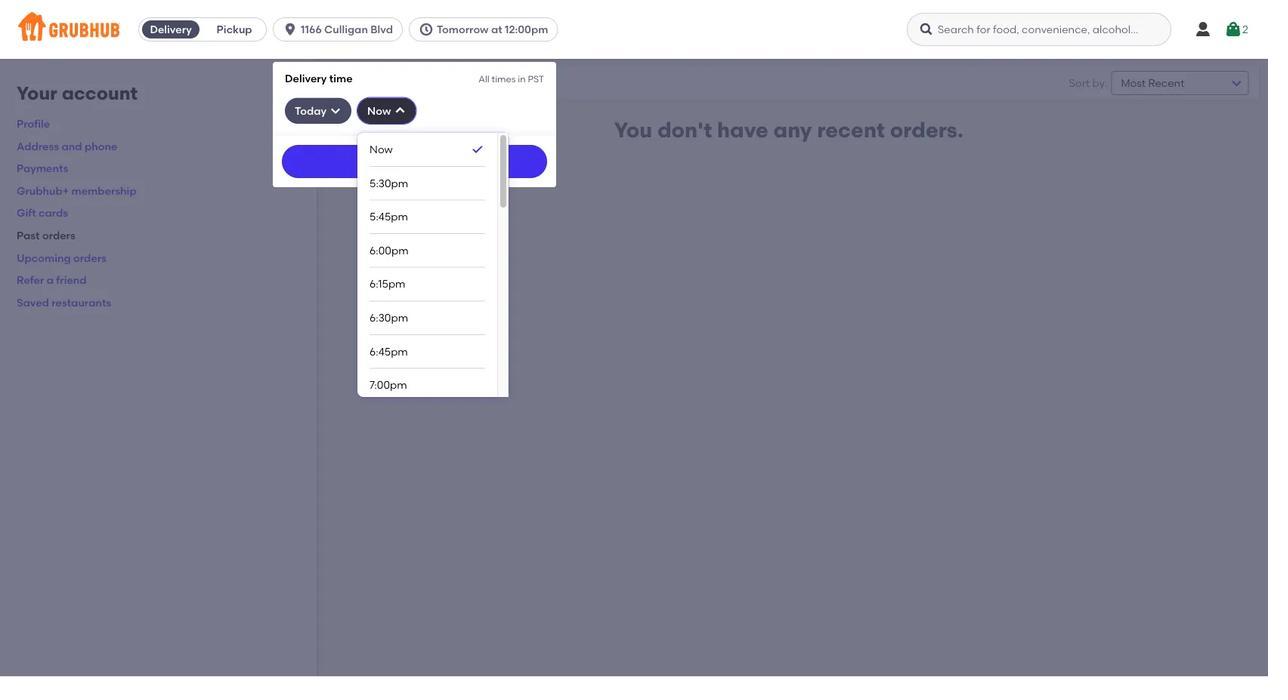 Task type: locate. For each thing, give the bounding box(es) containing it.
svg image inside 1166 culligan blvd button
[[283, 22, 298, 37]]

your account
[[17, 82, 138, 104]]

grubhub+ membership
[[17, 184, 137, 197]]

delivery
[[150, 23, 192, 36], [285, 72, 327, 85]]

today
[[295, 104, 327, 117]]

saved restaurants link
[[17, 296, 111, 309]]

0 vertical spatial delivery
[[150, 23, 192, 36]]

your
[[17, 82, 57, 104]]

in
[[518, 73, 526, 84]]

1166 culligan blvd button
[[273, 17, 409, 42]]

address and phone link
[[17, 140, 117, 153]]

payments link
[[17, 162, 68, 175]]

all times in pst
[[479, 73, 544, 84]]

delivery up today
[[285, 72, 327, 85]]

cards
[[39, 207, 68, 220]]

pst
[[528, 73, 544, 84]]

1 vertical spatial delivery
[[285, 72, 327, 85]]

2 button
[[1224, 16, 1248, 43]]

orders.
[[890, 118, 964, 143]]

profile link
[[17, 117, 50, 130]]

svg image
[[1224, 20, 1243, 39]]

have
[[717, 118, 768, 143]]

orders up upcoming orders
[[42, 229, 75, 242]]

orders for upcoming orders
[[73, 252, 106, 264]]

by:
[[1092, 77, 1108, 89]]

1 horizontal spatial delivery
[[285, 72, 327, 85]]

times
[[492, 73, 516, 84]]

past
[[17, 229, 40, 242]]

sort by:
[[1069, 77, 1108, 89]]

you don't have any recent orders.
[[614, 118, 964, 143]]

gift cards
[[17, 207, 68, 220]]

delivery for delivery
[[150, 23, 192, 36]]

orders up friend
[[73, 252, 106, 264]]

profile
[[17, 117, 50, 130]]

orders
[[42, 229, 75, 242], [73, 252, 106, 264]]

svg image
[[283, 22, 298, 37], [419, 22, 434, 37], [919, 22, 934, 37], [477, 74, 495, 92], [330, 105, 342, 117], [394, 105, 406, 117]]

list box
[[370, 133, 485, 678]]

6:15pm
[[370, 278, 406, 291]]

upcoming orders
[[17, 252, 106, 264]]

now
[[367, 104, 391, 117], [370, 143, 393, 156]]

0 horizontal spatial delivery
[[150, 23, 192, 36]]

delivery for delivery time
[[285, 72, 327, 85]]

tomorrow at 12:00pm
[[437, 23, 548, 36]]

1 vertical spatial now
[[370, 143, 393, 156]]

now up 5:30pm
[[370, 143, 393, 156]]

delivery left pickup button
[[150, 23, 192, 36]]

0 vertical spatial orders
[[42, 229, 75, 242]]

delivery button
[[139, 17, 203, 42]]

list box containing now
[[370, 133, 485, 678]]

2
[[1243, 23, 1248, 36]]

12:00pm
[[505, 23, 548, 36]]

pickup
[[217, 23, 252, 36]]

svg image inside tomorrow at 12:00pm button
[[419, 22, 434, 37]]

restaurants
[[52, 296, 111, 309]]

now down 'orders' button in the top left of the page
[[367, 104, 391, 117]]

a
[[47, 274, 54, 287]]

6:45pm
[[370, 345, 408, 358]]

upcoming
[[17, 252, 71, 264]]

1166 culligan blvd
[[301, 23, 393, 36]]

0 vertical spatial now
[[367, 104, 391, 117]]

delivery inside delivery button
[[150, 23, 192, 36]]

1 vertical spatial orders
[[73, 252, 106, 264]]

don't
[[657, 118, 712, 143]]



Task type: describe. For each thing, give the bounding box(es) containing it.
now inside option
[[370, 143, 393, 156]]

time
[[329, 72, 353, 85]]

upcoming orders link
[[17, 252, 106, 264]]

now option
[[370, 133, 485, 167]]

gift
[[17, 207, 36, 220]]

tomorrow at 12:00pm button
[[409, 17, 564, 42]]

recent
[[817, 118, 885, 143]]

pickup button
[[203, 17, 266, 42]]

gift cards link
[[17, 207, 68, 220]]

update button
[[282, 145, 547, 178]]

6:30pm
[[370, 312, 408, 324]]

orders button
[[326, 73, 389, 94]]

check icon image
[[470, 142, 485, 157]]

1166
[[301, 23, 322, 36]]

grubhub+
[[17, 184, 69, 197]]

address and phone
[[17, 140, 117, 153]]

tomorrow
[[437, 23, 489, 36]]

friend
[[56, 274, 87, 287]]

saved
[[17, 296, 49, 309]]

address
[[17, 140, 59, 153]]

account
[[62, 82, 138, 104]]

membership
[[71, 184, 137, 197]]

refer
[[17, 274, 44, 287]]

saved restaurants
[[17, 296, 111, 309]]

5:45pm
[[370, 210, 408, 223]]

7:00pm
[[370, 379, 407, 392]]

culligan
[[324, 23, 368, 36]]

6:00pm
[[370, 244, 409, 257]]

any
[[774, 118, 812, 143]]

update
[[398, 156, 432, 167]]

grubhub+ membership link
[[17, 184, 137, 197]]

all
[[479, 73, 490, 84]]

delivery time
[[285, 72, 353, 85]]

phone
[[85, 140, 117, 153]]

at
[[491, 23, 502, 36]]

list box inside "main navigation" navigation
[[370, 133, 485, 678]]

payments
[[17, 162, 68, 175]]

blvd
[[371, 23, 393, 36]]

orders
[[340, 76, 375, 89]]

refer a friend link
[[17, 274, 87, 287]]

and
[[62, 140, 82, 153]]

sort
[[1069, 77, 1090, 89]]

past orders link
[[17, 229, 75, 242]]

refer a friend
[[17, 274, 87, 287]]

you
[[614, 118, 652, 143]]

past orders
[[17, 229, 75, 242]]

orders for past orders
[[42, 229, 75, 242]]

5:30pm
[[370, 177, 408, 190]]

main navigation navigation
[[0, 0, 1268, 678]]



Task type: vqa. For each thing, say whether or not it's contained in the screenshot.
Delivery
yes



